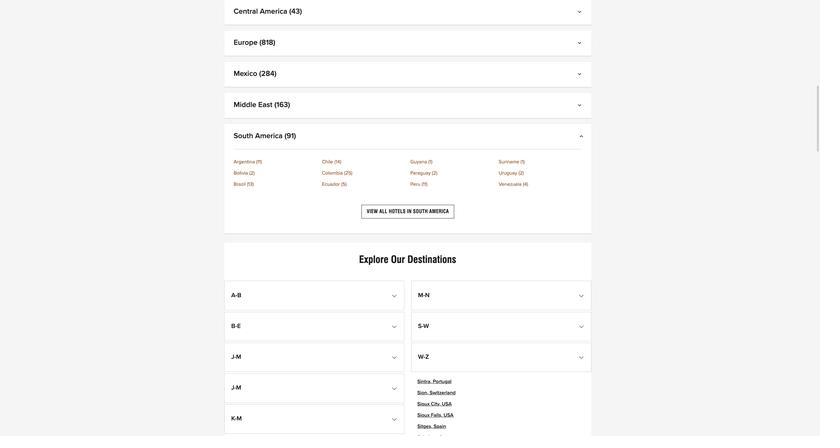 Task type: describe. For each thing, give the bounding box(es) containing it.
1 j-m link from the top
[[226, 345, 403, 370]]

arrow down image inside m-n link
[[581, 294, 585, 299]]

central
[[234, 8, 258, 15]]

sintra,
[[418, 379, 432, 384]]

j-m for first j-m link from the bottom of the page
[[231, 385, 242, 391]]

suriname (1) link
[[499, 159, 583, 164]]

mexico
[[234, 70, 257, 78]]

mexico (284)
[[234, 70, 277, 78]]

ecuador (5)
[[322, 182, 347, 187]]

europe (818)
[[234, 39, 276, 46]]

arrow down image inside the a-b link
[[394, 294, 398, 299]]

m for first j-m link from the bottom of the page
[[236, 385, 242, 391]]

south america (91)
[[234, 132, 296, 140]]

m for k-m link
[[237, 416, 242, 422]]

bolivia (2) link
[[234, 171, 317, 176]]

sitges, spain link
[[418, 424, 447, 429]]

n
[[426, 292, 430, 299]]

s-w link
[[414, 314, 590, 339]]

guyana (1)
[[411, 159, 433, 164]]

(14)
[[335, 159, 342, 164]]

middle
[[234, 101, 257, 109]]

chile (14) link
[[322, 159, 406, 164]]

bolivia (2)
[[234, 171, 255, 176]]

(91)
[[285, 132, 296, 140]]

colombia (25)
[[322, 171, 353, 176]]

(25)
[[344, 171, 353, 176]]

venezuela (4)
[[499, 182, 529, 187]]

suriname (1)
[[499, 159, 525, 164]]

b-
[[231, 323, 237, 329]]

z
[[426, 354, 429, 360]]

explore our destinations
[[359, 254, 457, 266]]

(1) for guyana (1)
[[429, 159, 433, 164]]

guyana (1) link
[[411, 159, 494, 164]]

view all hotels in south america link
[[362, 205, 455, 219]]

(2) for bolivia (2)
[[250, 171, 255, 176]]

venezuela (4) link
[[499, 182, 583, 187]]

ecuador (5) link
[[322, 182, 406, 187]]

(818)
[[260, 39, 276, 46]]

a-b link
[[226, 283, 403, 309]]

ecuador
[[322, 182, 340, 187]]

brazil (13) link
[[234, 182, 317, 187]]

middle east (163)
[[234, 101, 290, 109]]

b
[[238, 292, 242, 299]]

in
[[407, 209, 412, 215]]

0 vertical spatial south
[[234, 132, 253, 140]]

portugal
[[433, 379, 452, 384]]

2 vertical spatial america
[[430, 209, 449, 215]]

usa for sioux falls, usa
[[444, 413, 454, 418]]

s-w
[[418, 323, 429, 329]]

chile
[[322, 159, 333, 164]]

a-b
[[231, 292, 242, 299]]

(163)
[[275, 101, 290, 109]]

k-m link
[[226, 406, 403, 432]]

s-
[[418, 323, 424, 329]]

colombia (25) link
[[322, 171, 406, 176]]

j- for 1st j-m link
[[231, 354, 236, 360]]

view all hotels in south america
[[367, 209, 449, 215]]

m-n link
[[414, 283, 590, 309]]

arrow up image
[[580, 135, 583, 140]]

explore
[[359, 254, 389, 266]]

m-n
[[418, 292, 430, 299]]

(5)
[[342, 182, 347, 187]]

(43)
[[290, 8, 302, 15]]

arrow down image inside w-z link
[[581, 355, 585, 360]]

sioux city, usa link
[[418, 402, 452, 407]]

(1) for suriname (1)
[[521, 159, 525, 164]]

sitges, spain
[[418, 424, 447, 429]]

paraguay
[[411, 171, 431, 176]]

(11) for peru (11)
[[422, 182, 428, 187]]

j-m for 1st j-m link
[[231, 354, 242, 360]]

arrow down image inside b-e link
[[394, 324, 398, 329]]

w-
[[418, 354, 426, 360]]

brazil (13)
[[234, 182, 254, 187]]

sintra, portugal link
[[418, 379, 452, 384]]

a-
[[231, 292, 238, 299]]

uruguay
[[499, 171, 518, 176]]

chile (14)
[[322, 159, 342, 164]]



Task type: vqa. For each thing, say whether or not it's contained in the screenshot.
Thu Jan 11 2024 cell
no



Task type: locate. For each thing, give the bounding box(es) containing it.
1 vertical spatial (11)
[[422, 182, 428, 187]]

j- for first j-m link from the bottom of the page
[[231, 385, 236, 391]]

usa right falls,
[[444, 413, 454, 418]]

view
[[367, 209, 378, 215]]

arrow down image
[[580, 41, 583, 46], [394, 324, 398, 329], [581, 324, 585, 329]]

sion, switzerland
[[418, 390, 456, 395]]

city,
[[431, 402, 441, 407]]

(11) for argentina (11)
[[256, 159, 262, 164]]

arrow down image inside s-w link
[[581, 324, 585, 329]]

(2) for paraguay (2)
[[432, 171, 438, 176]]

bolivia
[[234, 171, 248, 176]]

sioux down sion,
[[418, 402, 430, 407]]

2 vertical spatial m
[[237, 416, 242, 422]]

w-z link
[[414, 345, 590, 370]]

0 vertical spatial sioux
[[418, 402, 430, 407]]

brazil
[[234, 182, 246, 187]]

our
[[391, 254, 405, 266]]

all
[[380, 209, 388, 215]]

1 vertical spatial sioux
[[418, 413, 430, 418]]

1 vertical spatial j-
[[231, 385, 236, 391]]

(13)
[[247, 182, 254, 187]]

1 vertical spatial j-m link
[[226, 376, 403, 401]]

sioux up the sitges,
[[418, 413, 430, 418]]

1 (2) from the left
[[250, 171, 255, 176]]

peru
[[411, 182, 421, 187]]

0 vertical spatial america
[[260, 8, 288, 15]]

europe
[[234, 39, 258, 46]]

usa
[[442, 402, 452, 407], [444, 413, 454, 418]]

w
[[424, 323, 429, 329]]

sioux falls, usa
[[418, 413, 454, 418]]

(1)
[[429, 159, 433, 164], [521, 159, 525, 164]]

m
[[236, 354, 242, 360], [236, 385, 242, 391], [237, 416, 242, 422]]

j-m up k-m on the bottom
[[231, 385, 242, 391]]

uruguay (2)
[[499, 171, 524, 176]]

east
[[258, 101, 273, 109]]

1 vertical spatial south
[[414, 209, 428, 215]]

0 horizontal spatial (2)
[[250, 171, 255, 176]]

arrow down image inside k-m link
[[394, 417, 398, 422]]

j- down b-
[[231, 354, 236, 360]]

(1) right guyana
[[429, 159, 433, 164]]

argentina (11) link
[[234, 159, 317, 164]]

0 vertical spatial usa
[[442, 402, 452, 407]]

peru (11)
[[411, 182, 428, 187]]

j-
[[231, 354, 236, 360], [231, 385, 236, 391]]

sioux
[[418, 402, 430, 407], [418, 413, 430, 418]]

m-
[[418, 292, 426, 299]]

k-m
[[231, 416, 242, 422]]

0 vertical spatial (11)
[[256, 159, 262, 164]]

0 vertical spatial j-m
[[231, 354, 242, 360]]

2 horizontal spatial (2)
[[519, 171, 524, 176]]

(284)
[[259, 70, 277, 78]]

destinations
[[408, 254, 457, 266]]

2 j- from the top
[[231, 385, 236, 391]]

1 vertical spatial j-m
[[231, 385, 242, 391]]

(2) for uruguay (2)
[[519, 171, 524, 176]]

(11) right argentina
[[256, 159, 262, 164]]

e
[[237, 323, 241, 329]]

paraguay (2) link
[[411, 171, 494, 176]]

sintra, portugal
[[418, 379, 452, 384]]

sion,
[[418, 390, 429, 395]]

south
[[234, 132, 253, 140], [414, 209, 428, 215]]

uruguay (2) link
[[499, 171, 583, 176]]

hotels
[[389, 209, 406, 215]]

sioux falls, usa link
[[418, 413, 454, 418]]

argentina (11)
[[234, 159, 262, 164]]

usa right city,
[[442, 402, 452, 407]]

venezuela
[[499, 182, 522, 187]]

0 vertical spatial j-
[[231, 354, 236, 360]]

m for 1st j-m link
[[236, 354, 242, 360]]

switzerland
[[430, 390, 456, 395]]

(11) right peru
[[422, 182, 428, 187]]

usa for sioux city, usa
[[442, 402, 452, 407]]

1 (1) from the left
[[429, 159, 433, 164]]

colombia
[[322, 171, 343, 176]]

america
[[260, 8, 288, 15], [255, 132, 283, 140], [430, 209, 449, 215]]

1 horizontal spatial south
[[414, 209, 428, 215]]

k-
[[231, 416, 237, 422]]

b-e
[[231, 323, 241, 329]]

0 horizontal spatial south
[[234, 132, 253, 140]]

(2) up (4)
[[519, 171, 524, 176]]

b-e link
[[226, 314, 403, 339]]

j-m link down b-e link
[[226, 345, 403, 370]]

paraguay (2)
[[411, 171, 438, 176]]

1 horizontal spatial (1)
[[521, 159, 525, 164]]

spain
[[434, 424, 447, 429]]

guyana
[[411, 159, 428, 164]]

1 vertical spatial america
[[255, 132, 283, 140]]

1 sioux from the top
[[418, 402, 430, 407]]

1 j-m from the top
[[231, 354, 242, 360]]

america left (43)
[[260, 8, 288, 15]]

(2) right paraguay
[[432, 171, 438, 176]]

sioux city, usa
[[418, 402, 452, 407]]

america for central
[[260, 8, 288, 15]]

america for south
[[255, 132, 283, 140]]

2 j-m from the top
[[231, 385, 242, 391]]

j- up k-
[[231, 385, 236, 391]]

(4)
[[523, 182, 529, 187]]

2 j-m link from the top
[[226, 376, 403, 401]]

j-m link up k-m link
[[226, 376, 403, 401]]

(2) right bolivia
[[250, 171, 255, 176]]

1 vertical spatial m
[[236, 385, 242, 391]]

central america (43)
[[234, 8, 302, 15]]

argentina
[[234, 159, 255, 164]]

3 (2) from the left
[[519, 171, 524, 176]]

0 horizontal spatial (1)
[[429, 159, 433, 164]]

w-z
[[418, 354, 429, 360]]

peru (11) link
[[411, 182, 494, 187]]

suriname
[[499, 159, 520, 164]]

0 vertical spatial j-m link
[[226, 345, 403, 370]]

2 (1) from the left
[[521, 159, 525, 164]]

0 vertical spatial m
[[236, 354, 242, 360]]

1 horizontal spatial (11)
[[422, 182, 428, 187]]

america right in
[[430, 209, 449, 215]]

1 j- from the top
[[231, 354, 236, 360]]

(11)
[[256, 159, 262, 164], [422, 182, 428, 187]]

1 vertical spatial usa
[[444, 413, 454, 418]]

south up argentina
[[234, 132, 253, 140]]

2 sioux from the top
[[418, 413, 430, 418]]

j-m link
[[226, 345, 403, 370], [226, 376, 403, 401]]

falls,
[[431, 413, 443, 418]]

(1) right 'suriname'
[[521, 159, 525, 164]]

america left (91)
[[255, 132, 283, 140]]

south right in
[[414, 209, 428, 215]]

j-m down b-e
[[231, 354, 242, 360]]

sioux for sioux falls, usa
[[418, 413, 430, 418]]

arrow down image
[[580, 10, 583, 15], [580, 73, 583, 78], [580, 104, 583, 109], [394, 294, 398, 299], [581, 294, 585, 299], [394, 355, 398, 360], [581, 355, 585, 360], [394, 386, 398, 391], [394, 417, 398, 422]]

sioux for sioux city, usa
[[418, 402, 430, 407]]

1 horizontal spatial (2)
[[432, 171, 438, 176]]

0 horizontal spatial (11)
[[256, 159, 262, 164]]

sion, switzerland link
[[418, 390, 456, 395]]

sitges,
[[418, 424, 433, 429]]

2 (2) from the left
[[432, 171, 438, 176]]



